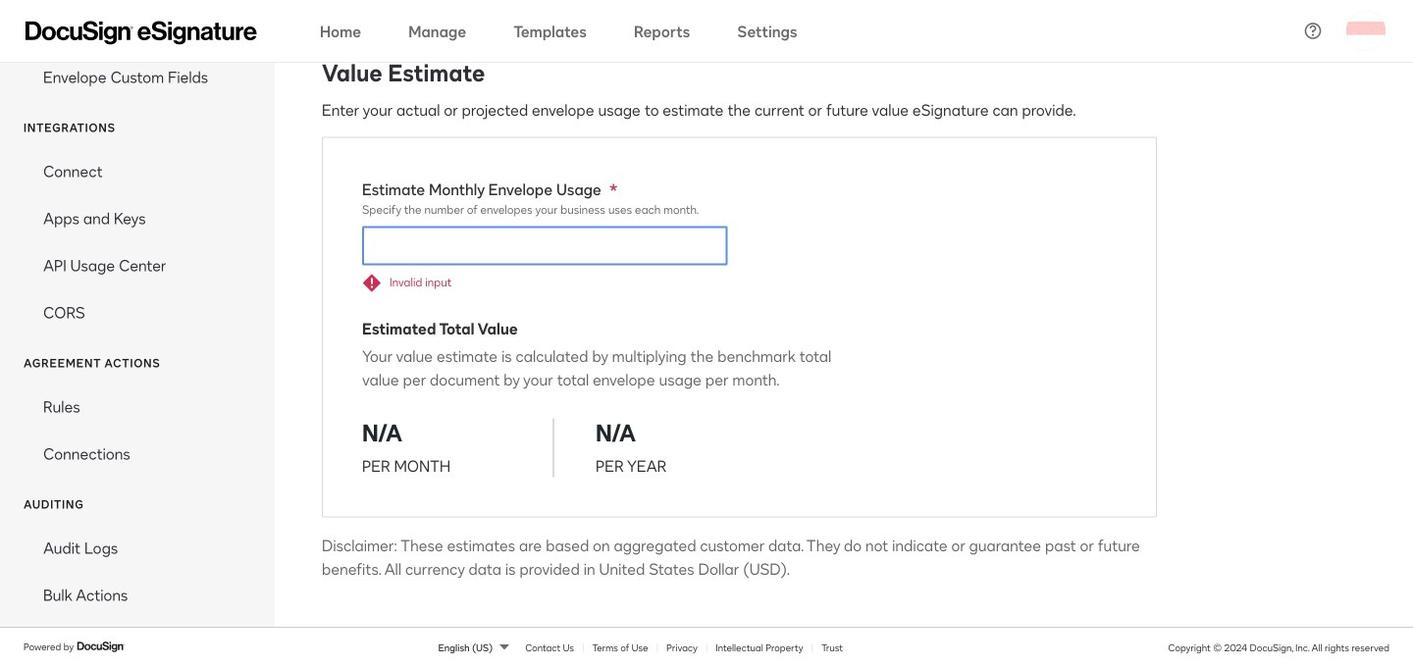 Task type: locate. For each thing, give the bounding box(es) containing it.
your uploaded profile image image
[[1347, 11, 1386, 51]]

None number field
[[363, 227, 727, 265]]

agreement actions element
[[0, 383, 275, 477]]

auditing element
[[0, 524, 275, 618]]



Task type: vqa. For each thing, say whether or not it's contained in the screenshot.
account element at left
no



Task type: describe. For each thing, give the bounding box(es) containing it.
integrations element
[[0, 147, 275, 336]]

docusign image
[[77, 639, 126, 655]]

docusign admin image
[[26, 21, 257, 45]]



